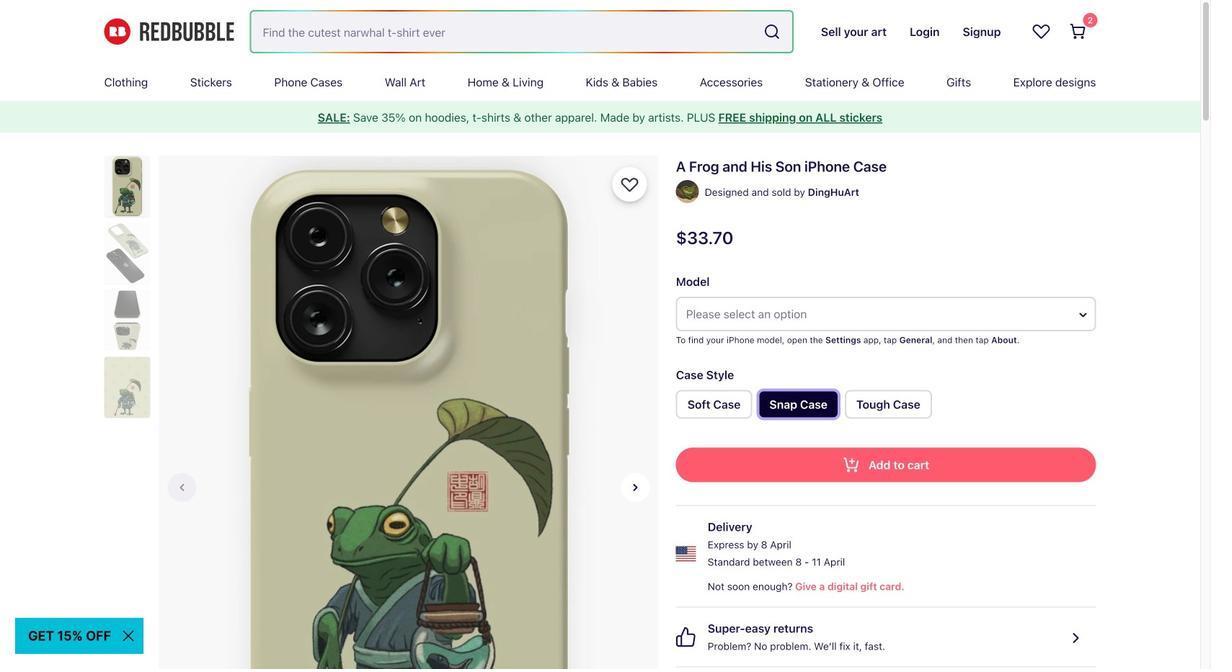 Task type: locate. For each thing, give the bounding box(es) containing it.
menu bar
[[104, 63, 1096, 101]]

2 menu item from the left
[[190, 63, 232, 101]]

None radio
[[676, 390, 752, 419], [758, 390, 839, 419], [845, 390, 932, 419], [676, 390, 752, 419], [758, 390, 839, 419], [845, 390, 932, 419]]

menu item
[[104, 63, 148, 101], [190, 63, 232, 101], [274, 63, 343, 101], [385, 63, 426, 101], [468, 63, 544, 101], [586, 63, 658, 101], [700, 63, 763, 101], [805, 63, 905, 101], [947, 63, 972, 101], [1014, 63, 1096, 101]]

6 menu item from the left
[[586, 63, 658, 101]]

None field
[[251, 12, 792, 52]]

7 menu item from the left
[[700, 63, 763, 101]]

1 menu item from the left
[[104, 63, 148, 101]]

case style option group
[[676, 390, 1096, 425]]



Task type: vqa. For each thing, say whether or not it's contained in the screenshot.
Case Style option group
yes



Task type: describe. For each thing, give the bounding box(es) containing it.
Search term search field
[[251, 12, 758, 52]]

5 menu item from the left
[[468, 63, 544, 101]]

4 menu item from the left
[[385, 63, 426, 101]]

10 menu item from the left
[[1014, 63, 1096, 101]]

9 menu item from the left
[[947, 63, 972, 101]]

3 menu item from the left
[[274, 63, 343, 101]]

flag of us image
[[676, 544, 696, 565]]

8 menu item from the left
[[805, 63, 905, 101]]



